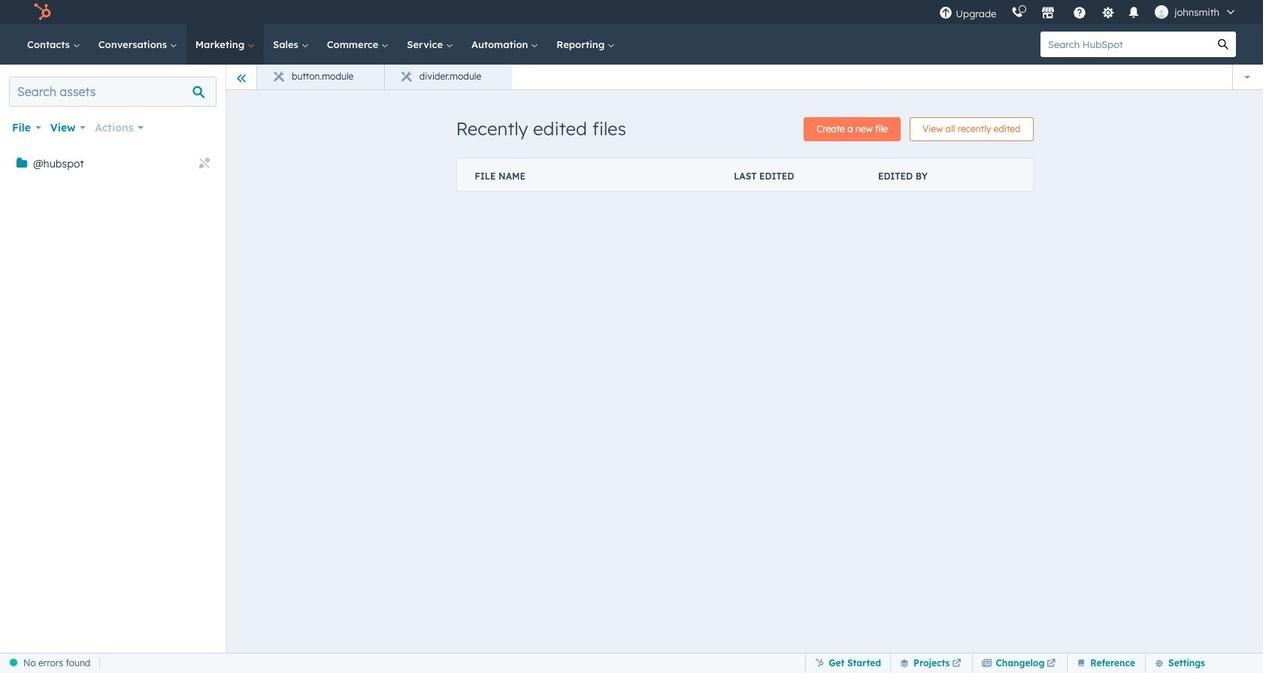 Task type: vqa. For each thing, say whether or not it's contained in the screenshot.
John Smith Icon
yes



Task type: describe. For each thing, give the bounding box(es) containing it.
marketplaces image
[[1042, 7, 1055, 20]]

john smith image
[[1155, 5, 1169, 19]]



Task type: locate. For each thing, give the bounding box(es) containing it.
menu
[[932, 0, 1245, 24]]

Search HubSpot search field
[[1041, 32, 1211, 57]]

link opens in a new window image
[[952, 655, 961, 673]]

link opens in a new window image
[[1047, 655, 1056, 673], [952, 660, 961, 669], [1047, 660, 1056, 669]]

Search assets search field
[[9, 77, 217, 107]]

navigation
[[257, 65, 512, 90]]



